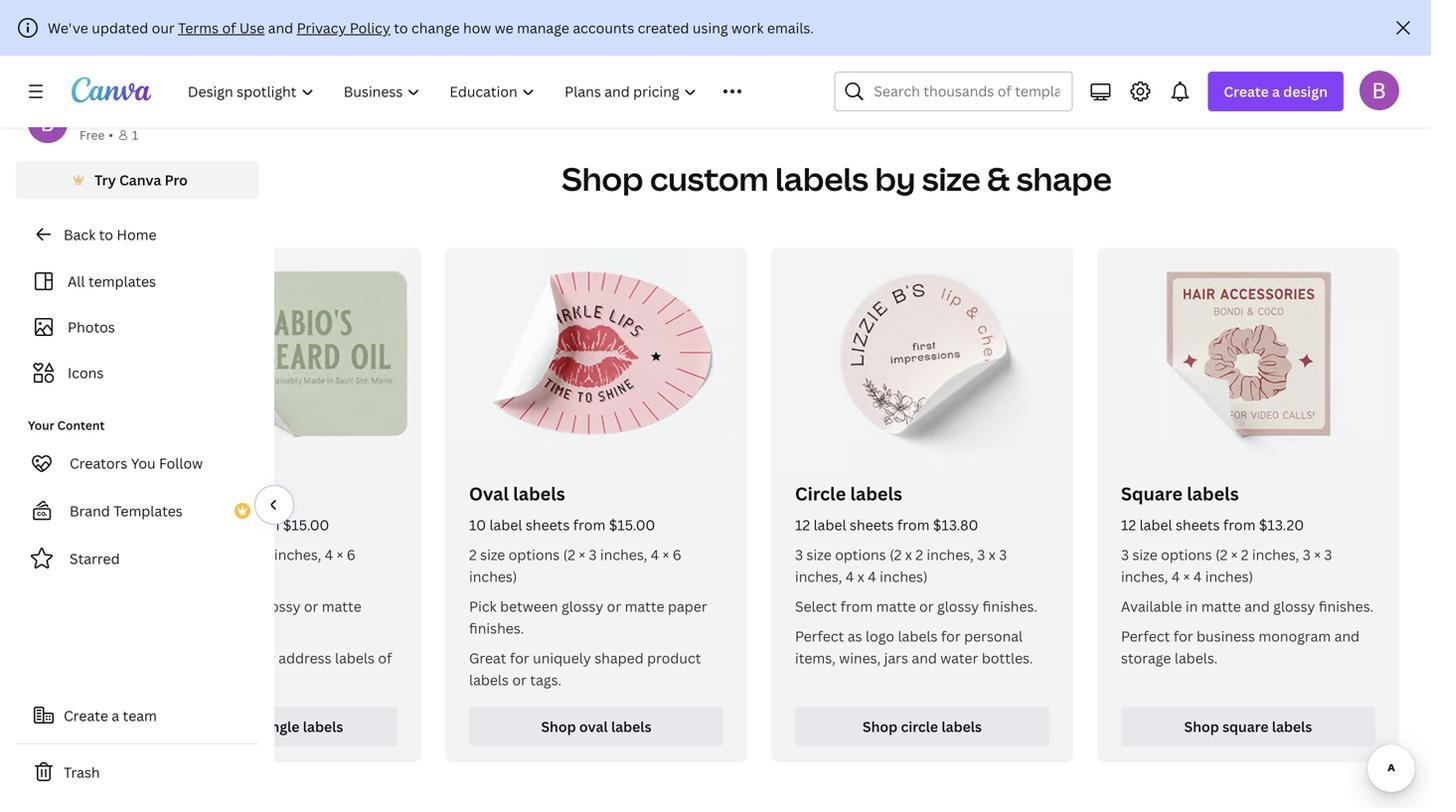 Task type: locate. For each thing, give the bounding box(es) containing it.
from for oval labels
[[573, 515, 606, 534]]

10 inside oval labels 10 label sheets from $15.00
[[469, 515, 486, 534]]

a inside 'create a team' button
[[112, 706, 119, 725]]

perfect up storage
[[1121, 627, 1170, 646]]

1 label from the left
[[163, 515, 196, 534]]

glossy up address
[[259, 597, 301, 616]]

or
[[304, 597, 318, 616], [607, 597, 621, 616], [920, 597, 934, 616], [261, 649, 275, 667], [512, 670, 527, 689]]

10
[[143, 515, 160, 534], [469, 515, 486, 534]]

6 for oval labels
[[673, 545, 682, 564]]

a left team
[[112, 706, 119, 725]]

shop rectangle labels link
[[143, 707, 398, 747]]

a left the design on the top right
[[1272, 82, 1280, 101]]

and right jars on the right bottom
[[912, 649, 937, 667]]

inches) up choose
[[143, 567, 191, 586]]

×
[[253, 545, 259, 564], [337, 545, 343, 564], [579, 545, 585, 564], [663, 545, 669, 564], [1231, 545, 1238, 564], [1314, 545, 1321, 564], [1184, 567, 1190, 586]]

10 down oval
[[469, 515, 486, 534]]

inches, down "rectangle labels 10 label sheets from $15.00"
[[274, 545, 321, 564]]

0 horizontal spatial 2 size options (2 × 3 inches, 4 × 6 inches)
[[143, 545, 356, 586]]

we've
[[48, 18, 88, 37]]

(2
[[237, 545, 249, 564], [563, 545, 575, 564], [890, 545, 902, 564], [1216, 545, 1228, 564]]

8 3 from the left
[[1324, 545, 1333, 564]]

2 size options (2 × 3 inches, 4 × 6 inches) for oval labels
[[469, 545, 682, 586]]

free •
[[80, 127, 113, 143]]

from inside square labels 12 label sheets from $13.20
[[1224, 515, 1256, 534]]

(2 for oval labels
[[563, 545, 575, 564]]

or up perfect as logo labels for personal items, wines, jars and water bottles.
[[920, 597, 934, 616]]

for for oval labels
[[510, 649, 530, 667]]

x up personal
[[989, 545, 996, 564]]

inches) up select from matte or glossy finishes.
[[880, 567, 928, 586]]

3 down "rectangle labels 10 label sheets from $15.00"
[[263, 545, 271, 564]]

back to home link
[[16, 215, 258, 254]]

pick
[[469, 597, 497, 616]]

10 up starred link
[[143, 515, 160, 534]]

1 horizontal spatial 6
[[673, 545, 682, 564]]

from up choose between glossy or matte finishes.
[[247, 515, 280, 534]]

to right easy
[[357, 8, 371, 27]]

all
[[143, 670, 159, 689]]

size down templates
[[154, 545, 179, 564]]

for inside perfect for business monogram and storage labels.
[[1174, 627, 1193, 646]]

matte inside choose between glossy or matte finishes.
[[322, 597, 362, 616]]

(2 down square labels 12 label sheets from $13.20
[[1216, 545, 1228, 564]]

label down circle
[[814, 515, 847, 534]]

inches) up pick
[[469, 567, 517, 586]]

finishes. for circle labels
[[983, 597, 1038, 616]]

(2 down "rectangle labels 10 label sheets from $15.00"
[[237, 545, 249, 564]]

finishes. inside pick between glossy or matte paper finishes.
[[469, 619, 524, 638]]

size inside 3 size options (2 × 2 inches, 3 × 3 inches, 4 × 4 inches)
[[1133, 545, 1158, 564]]

options down "rectangle labels 10 label sheets from $15.00"
[[183, 545, 234, 564]]

size up select
[[807, 545, 832, 564]]

home
[[117, 225, 157, 244]]

2 matte from the left
[[625, 597, 665, 616]]

3 up personal
[[999, 545, 1007, 564]]

$13.20
[[1259, 515, 1304, 534]]

2 (2 from the left
[[563, 545, 575, 564]]

or inside pick between glossy or matte paper finishes.
[[607, 597, 621, 616]]

to
[[357, 8, 371, 27], [394, 18, 408, 37], [99, 225, 113, 244]]

1 6 from the left
[[347, 545, 356, 564]]

2 size options (2 × 3 inches, 4 × 6 inches) up choose between glossy or matte finishes.
[[143, 545, 356, 586]]

jars
[[884, 649, 909, 667]]

create inside button
[[64, 706, 108, 725]]

of left use
[[222, 18, 236, 37]]

created
[[638, 18, 689, 37]]

options up in
[[1161, 545, 1212, 564]]

4 options from the left
[[1161, 545, 1212, 564]]

inches, up pick between glossy or matte paper finishes.
[[600, 545, 647, 564]]

options for square
[[1161, 545, 1212, 564]]

1 2 from the left
[[143, 545, 151, 564]]

1 2 size options (2 × 3 inches, 4 × 6 inches) from the left
[[143, 545, 356, 586]]

7 3 from the left
[[1303, 545, 1311, 564]]

3 size options (2 x 2 inches, 3 x 3 inches, 4 x 4 inches)
[[795, 545, 1007, 586]]

2 up 'available in matte and glossy finishes.'
[[1241, 545, 1249, 564]]

eco-conscious, high-quality prints
[[609, 8, 797, 49]]

options down circle labels 12 label sheets from $13.80
[[835, 545, 886, 564]]

easy
[[322, 8, 353, 27]]

finishes. up the monogram at the bottom right of page
[[1319, 597, 1374, 616]]

(2 inside 3 size options (2 × 2 inches, 3 × 3 inches, 4 × 4 inches)
[[1216, 545, 1228, 564]]

12 down circle
[[795, 515, 810, 534]]

2 size options (2 × 3 inches, 4 × 6 inches) for rectangle labels
[[143, 545, 356, 586]]

privacy
[[297, 18, 346, 37]]

or left tags.
[[512, 670, 527, 689]]

brand
[[70, 501, 110, 520]]

for for square labels
[[1174, 627, 1193, 646]]

team
[[123, 706, 157, 725]]

product
[[647, 649, 701, 667]]

square
[[1223, 717, 1269, 736]]

available
[[1121, 597, 1182, 616]]

labels inside circle labels 12 label sheets from $13.80
[[850, 482, 903, 506]]

1 vertical spatial a
[[112, 706, 119, 725]]

x
[[905, 545, 912, 564], [989, 545, 996, 564], [858, 567, 865, 586]]

or left address
[[261, 649, 275, 667]]

of right address
[[378, 649, 392, 667]]

label down oval
[[490, 515, 522, 534]]

shop for shop oval labels
[[541, 717, 576, 736]]

12 for square
[[1121, 515, 1136, 534]]

3 up available
[[1121, 545, 1129, 564]]

glossy up the monogram at the bottom right of page
[[1274, 597, 1316, 616]]

$15.00 inside oval labels 10 label sheets from $15.00
[[609, 515, 655, 534]]

circle labels image
[[771, 248, 1074, 474]]

sheets for square
[[1176, 515, 1220, 534]]

and right create
[[421, 8, 446, 27]]

square
[[1121, 482, 1183, 506]]

finishes. up personal
[[983, 597, 1038, 616]]

create left team
[[64, 706, 108, 725]]

2 up pick
[[469, 545, 477, 564]]

options for rectangle
[[183, 545, 234, 564]]

labels inside 'ideal for package or address labels of all types.'
[[335, 649, 375, 667]]

label down 'square'
[[1140, 515, 1173, 534]]

conscious,
[[640, 8, 712, 27]]

1 vertical spatial create
[[64, 706, 108, 725]]

$15.00 for rectangle labels
[[283, 515, 329, 534]]

shop for shop custom labels by size & shape
[[562, 157, 644, 200]]

0 vertical spatial a
[[1272, 82, 1280, 101]]

label inside circle labels 12 label sheets from $13.80
[[814, 515, 847, 534]]

perfect for circle labels
[[795, 627, 844, 646]]

from up pick between glossy or matte paper finishes.
[[573, 515, 606, 534]]

matte up 'logo'
[[876, 597, 916, 616]]

or inside great for uniquely shaped product labels or tags.
[[512, 670, 527, 689]]

1 horizontal spatial 12
[[1121, 515, 1136, 534]]

1 horizontal spatial a
[[1272, 82, 1280, 101]]

emails.
[[767, 18, 814, 37]]

finishes. down choose
[[143, 619, 198, 638]]

matte inside pick between glossy or matte paper finishes.
[[625, 597, 665, 616]]

1 horizontal spatial $15.00
[[609, 515, 655, 534]]

templates
[[88, 272, 156, 291]]

Search search field
[[874, 73, 1060, 110]]

size inside 3 size options (2 x 2 inches, 3 x 3 inches, 4 x 4 inches)
[[807, 545, 832, 564]]

10 inside "rectangle labels 10 label sheets from $15.00"
[[143, 515, 160, 534]]

(2 inside 3 size options (2 x 2 inches, 3 x 3 inches, 4 x 4 inches)
[[890, 545, 902, 564]]

to right policy
[[394, 18, 408, 37]]

(2 down circle labels 12 label sheets from $13.80
[[890, 545, 902, 564]]

2 size options (2 × 3 inches, 4 × 6 inches) up pick between glossy or matte paper finishes.
[[469, 545, 682, 586]]

shop circle labels link
[[795, 707, 1050, 747]]

shop for shop rectangle labels
[[197, 717, 232, 736]]

for inside great for uniquely shaped product labels or tags.
[[510, 649, 530, 667]]

a for design
[[1272, 82, 1280, 101]]

and
[[421, 8, 446, 27], [268, 18, 293, 37], [1245, 597, 1270, 616], [1335, 627, 1360, 646], [912, 649, 937, 667]]

4 label from the left
[[1140, 515, 1173, 534]]

perfect inside perfect for business monogram and storage labels.
[[1121, 627, 1170, 646]]

inches, for rectangle labels
[[274, 545, 321, 564]]

perfect inside perfect as logo labels for personal items, wines, jars and water bottles.
[[795, 627, 844, 646]]

1 horizontal spatial of
[[378, 649, 392, 667]]

None search field
[[834, 72, 1073, 111]]

1 (2 from the left
[[237, 545, 249, 564]]

$15.00 inside "rectangle labels 10 label sheets from $15.00"
[[283, 515, 329, 534]]

0 horizontal spatial between
[[197, 597, 255, 616]]

perfect up items,
[[795, 627, 844, 646]]

1 horizontal spatial between
[[500, 597, 558, 616]]

x up as
[[858, 567, 865, 586]]

glossy up "uniquely"
[[562, 597, 604, 616]]

follow
[[159, 454, 203, 473]]

for inside 'ideal for package or address labels of all types.'
[[180, 649, 199, 667]]

2 6 from the left
[[673, 545, 682, 564]]

from inside circle labels 12 label sheets from $13.80
[[898, 515, 930, 534]]

finishes.
[[983, 597, 1038, 616], [1319, 597, 1374, 616], [143, 619, 198, 638], [469, 619, 524, 638]]

4 up available
[[1172, 567, 1180, 586]]

from left $13.20
[[1224, 515, 1256, 534]]

label down 'rectangle'
[[163, 515, 196, 534]]

happiness
[[1254, 8, 1323, 27]]

ideal
[[143, 649, 176, 667]]

inches) inside 3 size options (2 × 2 inches, 3 × 3 inches, 4 × 4 inches)
[[1205, 567, 1254, 586]]

10 for oval
[[469, 515, 486, 534]]

create a design button
[[1208, 72, 1344, 111]]

1 12 from the left
[[795, 515, 810, 534]]

and right the monogram at the bottom right of page
[[1335, 627, 1360, 646]]

between up package
[[197, 597, 255, 616]]

to right back
[[99, 225, 113, 244]]

1 between from the left
[[197, 597, 255, 616]]

labels.
[[1175, 649, 1218, 667]]

sheets inside oval labels 10 label sheets from $15.00
[[526, 515, 570, 534]]

from for square labels
[[1224, 515, 1256, 534]]

matte up address
[[322, 597, 362, 616]]

3 2 from the left
[[916, 545, 923, 564]]

2 options from the left
[[509, 545, 560, 564]]

1 horizontal spatial 2 size options (2 × 3 inches, 4 × 6 inches)
[[469, 545, 682, 586]]

3 up the monogram at the bottom right of page
[[1324, 545, 1333, 564]]

labels inside perfect as logo labels for personal items, wines, jars and water bottles.
[[898, 627, 938, 646]]

0 horizontal spatial to
[[99, 225, 113, 244]]

1 sheets from the left
[[200, 515, 244, 534]]

2 inside 3 size options (2 x 2 inches, 3 x 3 inches, 4 x 4 inches)
[[916, 545, 923, 564]]

labels inside oval labels 10 label sheets from $15.00
[[513, 482, 565, 506]]

options inside 3 size options (2 x 2 inches, 3 x 3 inches, 4 x 4 inches)
[[835, 545, 886, 564]]

4 matte from the left
[[1202, 597, 1241, 616]]

3 label from the left
[[814, 515, 847, 534]]

10 for rectangle
[[143, 515, 160, 534]]

inches) up 'available in matte and glossy finishes.'
[[1205, 567, 1254, 586]]

labels
[[775, 157, 869, 200], [234, 482, 287, 506], [513, 482, 565, 506], [850, 482, 903, 506], [1187, 482, 1239, 506], [898, 627, 938, 646], [335, 649, 375, 667], [469, 670, 509, 689], [303, 717, 343, 736], [611, 717, 652, 736], [942, 717, 982, 736], [1272, 717, 1313, 736]]

size up available
[[1133, 545, 1158, 564]]

size for rectangle labels
[[154, 545, 179, 564]]

3 3 from the left
[[795, 545, 803, 564]]

change
[[412, 18, 460, 37]]

for up labels.
[[1174, 627, 1193, 646]]

(2 down oval labels 10 label sheets from $15.00 on the left bottom of the page
[[563, 545, 575, 564]]

3 up select
[[795, 545, 803, 564]]

or up address
[[304, 597, 318, 616]]

4 (2 from the left
[[1216, 545, 1228, 564]]

4 inches) from the left
[[1205, 567, 1254, 586]]

between inside choose between glossy or matte finishes.
[[197, 597, 255, 616]]

2 2 from the left
[[469, 545, 477, 564]]

2 up select from matte or glossy finishes.
[[916, 545, 923, 564]]

1 horizontal spatial perfect
[[1121, 627, 1170, 646]]

4 up pick between glossy or matte paper finishes.
[[651, 545, 659, 564]]

3 sheets from the left
[[850, 515, 894, 534]]

12 down 'square'
[[1121, 515, 1136, 534]]

between for rectangle
[[197, 597, 255, 616]]

0 horizontal spatial 12
[[795, 515, 810, 534]]

1 vertical spatial of
[[378, 649, 392, 667]]

bob builder image
[[1360, 70, 1400, 110]]

size for circle labels
[[807, 545, 832, 564]]

and up business
[[1245, 597, 1270, 616]]

inches, down $13.20
[[1252, 545, 1300, 564]]

sheets for circle
[[850, 515, 894, 534]]

2 $15.00 from the left
[[609, 515, 655, 534]]

2 sheets from the left
[[526, 515, 570, 534]]

1
[[132, 127, 138, 143]]

rectangle
[[143, 482, 230, 506]]

create for create a design
[[1224, 82, 1269, 101]]

$13.80
[[933, 515, 979, 534]]

2 label from the left
[[490, 515, 522, 534]]

from
[[247, 515, 280, 534], [573, 515, 606, 534], [898, 515, 930, 534], [1224, 515, 1256, 534], [841, 597, 873, 616]]

create a design
[[1224, 82, 1328, 101]]

all templates
[[68, 272, 156, 291]]

we
[[495, 18, 514, 37]]

glossy up personal
[[937, 597, 979, 616]]

terms of use link
[[178, 18, 265, 37]]

label inside square labels 12 label sheets from $13.20
[[1140, 515, 1173, 534]]

2 10 from the left
[[469, 515, 486, 534]]

for right great
[[510, 649, 530, 667]]

finishes. inside choose between glossy or matte finishes.
[[143, 619, 198, 638]]

create inside dropdown button
[[1224, 82, 1269, 101]]

4 up as
[[846, 567, 854, 586]]

address
[[278, 649, 332, 667]]

1 horizontal spatial create
[[1224, 82, 1269, 101]]

1 matte from the left
[[322, 597, 362, 616]]

options for oval
[[509, 545, 560, 564]]

label inside oval labels 10 label sheets from $15.00
[[490, 515, 522, 534]]

1 horizontal spatial to
[[357, 8, 371, 27]]

1 10 from the left
[[143, 515, 160, 534]]

label inside "rectangle labels 10 label sheets from $15.00"
[[163, 515, 196, 534]]

0 vertical spatial of
[[222, 18, 236, 37]]

brand templates
[[70, 501, 183, 520]]

items,
[[795, 649, 836, 667]]

a
[[1272, 82, 1280, 101], [112, 706, 119, 725]]

matte
[[322, 597, 362, 616], [625, 597, 665, 616], [876, 597, 916, 616], [1202, 597, 1241, 616]]

2 size options (2 × 3 inches, 4 × 6 inches)
[[143, 545, 356, 586], [469, 545, 682, 586]]

between inside pick between glossy or matte paper finishes.
[[500, 597, 558, 616]]

1 glossy from the left
[[259, 597, 301, 616]]

1 $15.00 from the left
[[283, 515, 329, 534]]

options inside 3 size options (2 × 2 inches, 3 × 3 inches, 4 × 4 inches)
[[1161, 545, 1212, 564]]

4 sheets from the left
[[1176, 515, 1220, 534]]

inches, for circle labels
[[927, 545, 974, 564]]

3
[[263, 545, 271, 564], [589, 545, 597, 564], [795, 545, 803, 564], [977, 545, 985, 564], [999, 545, 1007, 564], [1121, 545, 1129, 564], [1303, 545, 1311, 564], [1324, 545, 1333, 564]]

4 up select from matte or glossy finishes.
[[868, 567, 876, 586]]

square labels image
[[1097, 248, 1400, 474]]

0 horizontal spatial perfect
[[795, 627, 844, 646]]

work
[[732, 18, 764, 37]]

for up water
[[941, 627, 961, 646]]

paper
[[668, 597, 707, 616]]

label for square
[[1140, 515, 1173, 534]]

top level navigation element
[[175, 72, 787, 111], [175, 72, 787, 111]]

size up pick
[[480, 545, 505, 564]]

options for circle
[[835, 545, 886, 564]]

for up types.
[[180, 649, 199, 667]]

0 horizontal spatial 10
[[143, 515, 160, 534]]

templates
[[114, 501, 183, 520]]

finishes. down pick
[[469, 619, 524, 638]]

or inside choose between glossy or matte finishes.
[[304, 597, 318, 616]]

2 12 from the left
[[1121, 515, 1136, 534]]

2 3 from the left
[[589, 545, 597, 564]]

2 down templates
[[143, 545, 151, 564]]

options down oval labels 10 label sheets from $15.00 on the left bottom of the page
[[509, 545, 560, 564]]

1 horizontal spatial 10
[[469, 515, 486, 534]]

create
[[1224, 82, 1269, 101], [64, 706, 108, 725]]

1 options from the left
[[183, 545, 234, 564]]

4 up in
[[1194, 567, 1202, 586]]

x down circle labels 12 label sheets from $13.80
[[905, 545, 912, 564]]

0 horizontal spatial a
[[112, 706, 119, 725]]

from inside oval labels 10 label sheets from $15.00
[[573, 515, 606, 534]]

1 perfect from the left
[[795, 627, 844, 646]]

12 inside square labels 12 label sheets from $13.20
[[1121, 515, 1136, 534]]

water
[[941, 649, 979, 667]]

and right use
[[268, 18, 293, 37]]

inches, down $13.80
[[927, 545, 974, 564]]

matte left paper
[[625, 597, 665, 616]]

2 horizontal spatial to
[[394, 18, 408, 37]]

3 inches) from the left
[[880, 567, 928, 586]]

2 between from the left
[[500, 597, 558, 616]]

shop inside "link"
[[197, 717, 232, 736]]

3 options from the left
[[835, 545, 886, 564]]

3 down $13.80
[[977, 545, 985, 564]]

2 inside 3 size options (2 × 2 inches, 3 × 3 inches, 4 × 4 inches)
[[1241, 545, 1249, 564]]

circle labels 12 label sheets from $13.80
[[795, 482, 979, 534]]

shop oval labels
[[541, 717, 652, 736]]

from inside "rectangle labels 10 label sheets from $15.00"
[[247, 515, 280, 534]]

perfect for square labels
[[1121, 627, 1170, 646]]

(2 for circle labels
[[890, 545, 902, 564]]

sheets for oval
[[526, 515, 570, 534]]

0 horizontal spatial 6
[[347, 545, 356, 564]]

3 (2 from the left
[[890, 545, 902, 564]]

sheets inside circle labels 12 label sheets from $13.80
[[850, 515, 894, 534]]

0 horizontal spatial create
[[64, 706, 108, 725]]

4
[[325, 545, 333, 564], [651, 545, 659, 564], [846, 567, 854, 586], [868, 567, 876, 586], [1172, 567, 1180, 586], [1194, 567, 1202, 586]]

pick between glossy or matte paper finishes.
[[469, 597, 707, 638]]

2 2 size options (2 × 3 inches, 4 × 6 inches) from the left
[[469, 545, 682, 586]]

0 horizontal spatial $15.00
[[283, 515, 329, 534]]

inches, for oval labels
[[600, 545, 647, 564]]

0 vertical spatial create
[[1224, 82, 1269, 101]]

3 down oval labels 10 label sheets from $15.00 on the left bottom of the page
[[589, 545, 597, 564]]

canva
[[119, 170, 161, 189]]

2 glossy from the left
[[562, 597, 604, 616]]

shop square labels
[[1185, 717, 1313, 736]]

choose between glossy or matte finishes.
[[143, 597, 362, 638]]

from left $13.80
[[898, 515, 930, 534]]

or for circle labels
[[920, 597, 934, 616]]

perfect
[[795, 627, 844, 646], [1121, 627, 1170, 646]]

trash link
[[16, 752, 258, 792]]

content
[[57, 417, 105, 433]]

between right pick
[[500, 597, 558, 616]]

or up shaped
[[607, 597, 621, 616]]

12 inside circle labels 12 label sheets from $13.80
[[795, 515, 810, 534]]

matte right in
[[1202, 597, 1241, 616]]

2 perfect from the left
[[1121, 627, 1170, 646]]

rectangle labels 10 label sheets from $15.00
[[143, 482, 329, 534]]

3 down $13.20
[[1303, 545, 1311, 564]]

sheets inside "rectangle labels 10 label sheets from $15.00"
[[200, 515, 244, 534]]

sheets inside square labels 12 label sheets from $13.20
[[1176, 515, 1220, 534]]

4 2 from the left
[[1241, 545, 1249, 564]]

create left the design on the top right
[[1224, 82, 1269, 101]]

a inside create a design dropdown button
[[1272, 82, 1280, 101]]



Task type: vqa. For each thing, say whether or not it's contained in the screenshot.


Task type: describe. For each thing, give the bounding box(es) containing it.
square labels 12 label sheets from $13.20
[[1121, 482, 1304, 534]]

oval labels image
[[445, 248, 748, 474]]

sheets for rectangle
[[200, 515, 244, 534]]

circle
[[795, 482, 846, 506]]

try canva pro button
[[16, 161, 258, 199]]

photos link
[[28, 308, 247, 346]]

(2 for rectangle labels
[[237, 545, 249, 564]]

of inside 'ideal for package or address labels of all types.'
[[378, 649, 392, 667]]

finishes. for square labels
[[1319, 597, 1374, 616]]

4 glossy from the left
[[1274, 597, 1316, 616]]

manage
[[517, 18, 569, 37]]

1 3 from the left
[[263, 545, 271, 564]]

4 3 from the left
[[977, 545, 985, 564]]

eco-
[[609, 8, 640, 27]]

shop square labels link
[[1121, 707, 1376, 747]]

for for rectangle labels
[[180, 649, 199, 667]]

or inside 'ideal for package or address labels of all types.'
[[261, 649, 275, 667]]

easy to create and customize
[[322, 8, 519, 27]]

from for circle labels
[[898, 515, 930, 534]]

bottles.
[[982, 649, 1033, 667]]

to for home
[[99, 225, 113, 244]]

creators you follow link
[[16, 443, 258, 483]]

create for create a team
[[64, 706, 108, 725]]

tags.
[[530, 670, 562, 689]]

rectangle labels image
[[119, 248, 421, 474]]

label for oval
[[490, 515, 522, 534]]

updated
[[92, 18, 148, 37]]

types.
[[162, 670, 203, 689]]

and inside perfect as logo labels for personal items, wines, jars and water bottles.
[[912, 649, 937, 667]]

we've updated our terms of use and privacy policy to change how we manage accounts created using work emails.
[[48, 18, 814, 37]]

6 for rectangle labels
[[347, 545, 356, 564]]

for inside perfect as logo labels for personal items, wines, jars and water bottles.
[[941, 627, 961, 646]]

monogram
[[1259, 627, 1331, 646]]

brand templates link
[[16, 491, 258, 531]]

(2 for square labels
[[1216, 545, 1228, 564]]

high-
[[715, 8, 749, 27]]

label for rectangle
[[163, 515, 196, 534]]

glossy inside pick between glossy or matte paper finishes.
[[562, 597, 604, 616]]

custom
[[650, 157, 769, 200]]

inches, up available
[[1121, 567, 1168, 586]]

uniquely
[[533, 649, 591, 667]]

2 inches) from the left
[[469, 567, 517, 586]]

starred
[[70, 549, 120, 568]]

labels inside great for uniquely shaped product labels or tags.
[[469, 670, 509, 689]]

from up as
[[841, 597, 873, 616]]

inches, for square labels
[[1252, 545, 1300, 564]]

1 horizontal spatial x
[[905, 545, 912, 564]]

prints
[[609, 30, 650, 49]]

customize
[[450, 8, 519, 27]]

inches) inside 3 size options (2 x 2 inches, 3 x 3 inches, 4 x 4 inches)
[[880, 567, 928, 586]]

2 horizontal spatial x
[[989, 545, 996, 564]]

you
[[131, 454, 156, 473]]

icons link
[[28, 354, 247, 392]]

back
[[64, 225, 96, 244]]

rectangle
[[236, 717, 300, 736]]

creators you follow
[[70, 454, 203, 473]]

by
[[875, 157, 916, 200]]

or for rectangle labels
[[304, 597, 318, 616]]

use
[[239, 18, 265, 37]]

shop rectangle labels
[[197, 717, 343, 736]]

a for team
[[112, 706, 119, 725]]

storage
[[1121, 649, 1171, 667]]

to for create
[[357, 8, 371, 27]]

available in matte and glossy finishes.
[[1121, 597, 1374, 616]]

as
[[848, 627, 862, 646]]

glossy inside choose between glossy or matte finishes.
[[259, 597, 301, 616]]

business
[[1197, 627, 1255, 646]]

•
[[109, 127, 113, 143]]

and inside perfect for business monogram and storage labels.
[[1335, 627, 1360, 646]]

oval
[[469, 482, 509, 506]]

ideal for package or address labels of all types.
[[143, 649, 392, 689]]

shop oval labels link
[[469, 707, 724, 747]]

pro
[[165, 170, 188, 189]]

12 for circle
[[795, 515, 810, 534]]

how
[[463, 18, 491, 37]]

or for oval labels
[[607, 597, 621, 616]]

0 horizontal spatial x
[[858, 567, 865, 586]]

shop for shop square labels
[[1185, 717, 1219, 736]]

free
[[80, 127, 105, 143]]

create a team
[[64, 706, 157, 725]]

between for oval
[[500, 597, 558, 616]]

inches, up select
[[795, 567, 842, 586]]

finishes. for rectangle labels
[[143, 619, 198, 638]]

accounts
[[573, 18, 634, 37]]

select from matte or glossy finishes.
[[795, 597, 1038, 616]]

4 up choose between glossy or matte finishes.
[[325, 545, 333, 564]]

terms
[[178, 18, 219, 37]]

personal
[[964, 627, 1023, 646]]

trash
[[64, 763, 100, 782]]

logo
[[866, 627, 895, 646]]

shop for shop circle labels
[[863, 717, 898, 736]]

oval labels 10 label sheets from $15.00
[[469, 482, 655, 534]]

great for uniquely shaped product labels or tags.
[[469, 649, 701, 689]]

create a team button
[[16, 696, 258, 736]]

perfect as logo labels for personal items, wines, jars and water bottles.
[[795, 627, 1033, 667]]

using
[[693, 18, 728, 37]]

select
[[795, 597, 837, 616]]

design
[[1284, 82, 1328, 101]]

great
[[469, 649, 506, 667]]

from for rectangle labels
[[247, 515, 280, 534]]

perfect for business monogram and storage labels.
[[1121, 627, 1360, 667]]

circle
[[901, 717, 938, 736]]

0 horizontal spatial of
[[222, 18, 236, 37]]

customer happiness guarantee
[[1184, 8, 1395, 27]]

size left &
[[922, 157, 981, 200]]

3 matte from the left
[[876, 597, 916, 616]]

all templates link
[[28, 262, 247, 300]]

size for square labels
[[1133, 545, 1158, 564]]

package
[[203, 649, 257, 667]]

1 inches) from the left
[[143, 567, 191, 586]]

labels inside "link"
[[303, 717, 343, 736]]

label for circle
[[814, 515, 847, 534]]

5 3 from the left
[[999, 545, 1007, 564]]

shop custom labels by size & shape
[[562, 157, 1112, 200]]

3 size options (2 × 2 inches, 3 × 3 inches, 4 × 4 inches)
[[1121, 545, 1333, 586]]

all
[[68, 272, 85, 291]]

icons
[[68, 363, 104, 382]]

$15.00 for oval labels
[[609, 515, 655, 534]]

labels inside square labels 12 label sheets from $13.20
[[1187, 482, 1239, 506]]

6 3 from the left
[[1121, 545, 1129, 564]]

wines,
[[839, 649, 881, 667]]

photos
[[68, 318, 115, 336]]

our
[[152, 18, 175, 37]]

policy
[[350, 18, 390, 37]]

labels inside "rectangle labels 10 label sheets from $15.00"
[[234, 482, 287, 506]]

size for oval labels
[[480, 545, 505, 564]]

create
[[374, 8, 417, 27]]

3 glossy from the left
[[937, 597, 979, 616]]

try canva pro
[[95, 170, 188, 189]]

shop circle labels
[[863, 717, 982, 736]]



